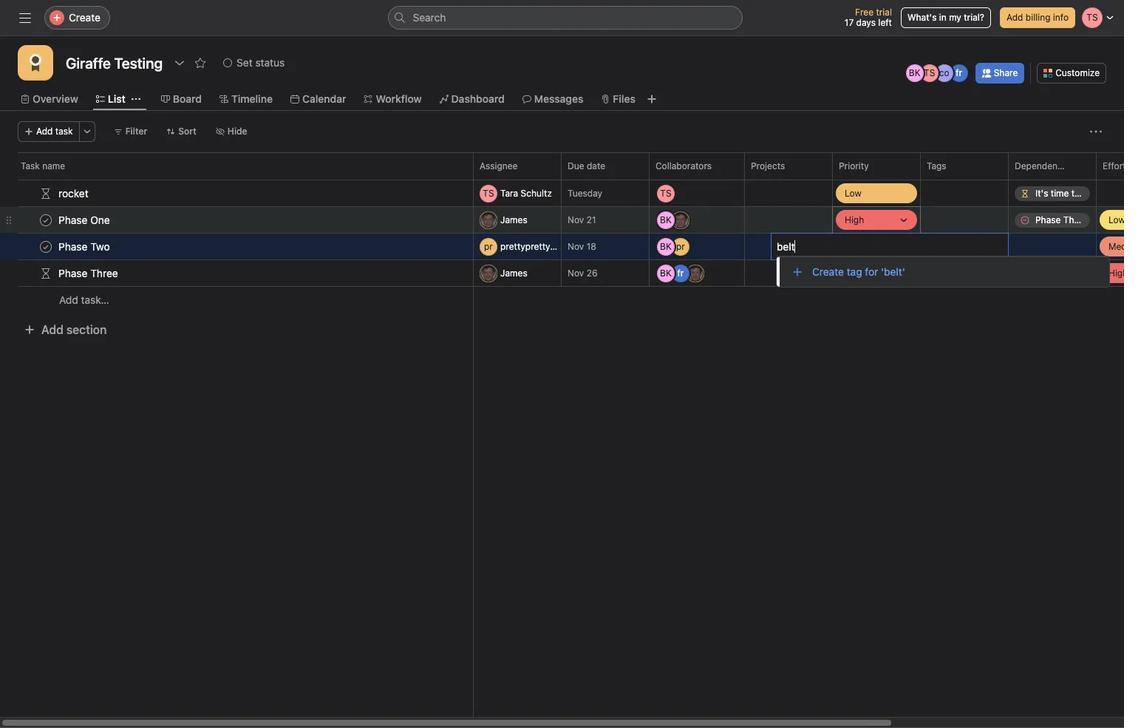Task type: locate. For each thing, give the bounding box(es) containing it.
workflow link
[[364, 91, 422, 107]]

trial
[[877, 7, 893, 18]]

add left section in the left top of the page
[[41, 323, 63, 336]]

co
[[940, 67, 950, 78]]

nov left 18
[[568, 241, 584, 252]]

projects
[[751, 160, 786, 172]]

dependencies image down completed icon
[[40, 267, 52, 279]]

bk
[[909, 67, 921, 78]]

1 vertical spatial dependencies image
[[40, 267, 52, 279]]

fr
[[956, 67, 963, 78]]

2 ja from the top
[[484, 267, 494, 278]]

2 nov from the top
[[568, 241, 584, 252]]

tara schultz
[[501, 187, 552, 199]]

0 vertical spatial low button
[[833, 180, 921, 206]]

dependencies image up completed image
[[40, 187, 52, 199]]

task…
[[81, 294, 109, 306]]

26
[[587, 268, 598, 279]]

messages
[[535, 92, 584, 105]]

phase one cell
[[0, 206, 474, 234]]

create left the 'tag'
[[813, 266, 845, 278]]

nov left 26
[[568, 268, 584, 279]]

0 vertical spatial james
[[501, 214, 528, 225]]

1 vertical spatial create
[[813, 266, 845, 278]]

collaborators
[[656, 160, 712, 172]]

18
[[587, 241, 597, 252]]

ts inside row
[[483, 187, 494, 199]]

row
[[0, 152, 1125, 180], [0, 179, 1125, 208], [18, 179, 1125, 180], [0, 205, 1125, 235], [0, 232, 1125, 261], [0, 258, 1125, 288]]

dependencies image inside "rocket" cell
[[40, 187, 52, 199]]

ja
[[484, 214, 494, 225], [484, 267, 494, 278]]

0 vertical spatial ja
[[484, 214, 494, 225]]

low button
[[833, 180, 921, 206], [1098, 207, 1125, 233]]

ts
[[924, 67, 936, 78], [483, 187, 494, 199]]

james
[[501, 214, 528, 225], [501, 267, 528, 278]]

timeline link
[[220, 91, 273, 107]]

dependencies image
[[40, 187, 52, 199], [40, 267, 52, 279]]

low up med
[[1109, 214, 1125, 225]]

set status button
[[217, 53, 292, 73]]

21
[[587, 214, 596, 226]]

ts left tara
[[483, 187, 494, 199]]

section
[[66, 323, 107, 336]]

create button
[[44, 6, 110, 30]]

james for nov 26
[[501, 267, 528, 278]]

assignee
[[480, 160, 518, 172]]

create inside create tag for 'belt' option
[[813, 266, 845, 278]]

search list box
[[388, 6, 743, 30]]

add left task
[[36, 126, 53, 137]]

create
[[69, 11, 101, 24], [813, 266, 845, 278]]

create inside create popup button
[[69, 11, 101, 24]]

ribbon image
[[27, 54, 44, 72]]

completed checkbox inside phase one cell
[[37, 211, 55, 229]]

med button
[[1098, 234, 1125, 260]]

nov
[[568, 214, 584, 226], [568, 241, 584, 252], [568, 268, 584, 279]]

completed checkbox for pr
[[37, 238, 55, 256]]

add billing info button
[[1001, 7, 1076, 28]]

add section button
[[18, 317, 113, 343]]

0 horizontal spatial low button
[[833, 180, 921, 206]]

Add a tag… text field
[[777, 237, 807, 255]]

low button up med popup button
[[1098, 207, 1125, 233]]

high button
[[833, 207, 921, 233]]

what's in my trial?
[[908, 12, 985, 23]]

0 horizontal spatial create
[[69, 11, 101, 24]]

1 vertical spatial ts
[[483, 187, 494, 199]]

header untitled section tree grid
[[0, 179, 1125, 314]]

phase three cell
[[0, 260, 474, 287]]

row containing pr
[[0, 232, 1125, 261]]

Phase Two text field
[[55, 239, 114, 254]]

1 dependencies image from the top
[[40, 187, 52, 199]]

0 vertical spatial ts
[[924, 67, 936, 78]]

status
[[255, 56, 285, 69]]

1 horizontal spatial low button
[[1098, 207, 1125, 233]]

add task
[[36, 126, 73, 137]]

1 horizontal spatial low
[[1109, 214, 1125, 225]]

calendar
[[302, 92, 346, 105]]

completed checkbox up completed icon
[[37, 211, 55, 229]]

2 completed checkbox from the top
[[37, 238, 55, 256]]

0 vertical spatial dependencies image
[[40, 187, 52, 199]]

0 horizontal spatial low
[[845, 187, 862, 199]]

create tag for 'belt' option
[[777, 257, 1110, 287]]

nov for nov 26
[[568, 268, 584, 279]]

Completed checkbox
[[37, 211, 55, 229], [37, 238, 55, 256]]

dashboard
[[452, 92, 505, 105]]

tag
[[847, 266, 863, 278]]

more actions image
[[1091, 126, 1103, 138]]

create tag for 'belt'
[[813, 266, 906, 278]]

None text field
[[62, 50, 166, 76]]

nov inside row
[[568, 241, 584, 252]]

2 vertical spatial nov
[[568, 268, 584, 279]]

date
[[587, 160, 606, 172]]

days
[[857, 17, 876, 28]]

1 james from the top
[[501, 214, 528, 225]]

1 vertical spatial nov
[[568, 241, 584, 252]]

low up the "high"
[[845, 187, 862, 199]]

create right expand sidebar image
[[69, 11, 101, 24]]

1 completed checkbox from the top
[[37, 211, 55, 229]]

'belt'
[[882, 266, 906, 278]]

customize
[[1056, 67, 1100, 78]]

completed checkbox inside "phase two" cell
[[37, 238, 55, 256]]

priority
[[839, 160, 869, 172]]

1 ja from the top
[[484, 214, 494, 225]]

add left billing
[[1007, 12, 1024, 23]]

create for create tag for 'belt'
[[813, 266, 845, 278]]

nov for nov 21
[[568, 214, 584, 226]]

james down tara
[[501, 214, 528, 225]]

add for add billing info
[[1007, 12, 1024, 23]]

task name
[[21, 160, 65, 172]]

james for nov 21
[[501, 214, 528, 225]]

add left task…
[[59, 294, 78, 306]]

add inside "row"
[[59, 294, 78, 306]]

completed checkbox for ja
[[37, 211, 55, 229]]

dependencies image for ja
[[40, 267, 52, 279]]

1 vertical spatial james
[[501, 267, 528, 278]]

3 nov from the top
[[568, 268, 584, 279]]

search
[[413, 11, 446, 24]]

17
[[845, 17, 854, 28]]

1 horizontal spatial create
[[813, 266, 845, 278]]

low
[[845, 187, 862, 199], [1109, 214, 1125, 225]]

0 horizontal spatial ts
[[483, 187, 494, 199]]

completed checkbox down completed image
[[37, 238, 55, 256]]

0 vertical spatial nov
[[568, 214, 584, 226]]

completed image
[[37, 238, 55, 256]]

set
[[237, 56, 253, 69]]

phase two cell
[[0, 233, 474, 260]]

customize button
[[1038, 63, 1107, 84]]

1 vertical spatial completed checkbox
[[37, 238, 55, 256]]

dependencies image inside phase three cell
[[40, 267, 52, 279]]

med
[[1109, 241, 1125, 252]]

ts right bk
[[924, 67, 936, 78]]

completed image
[[37, 211, 55, 229]]

nov left the 21
[[568, 214, 584, 226]]

0 vertical spatial completed checkbox
[[37, 211, 55, 229]]

james down pr button
[[501, 267, 528, 278]]

workflow
[[376, 92, 422, 105]]

sort button
[[160, 121, 203, 142]]

add
[[1007, 12, 1024, 23], [36, 126, 53, 137], [59, 294, 78, 306], [41, 323, 63, 336]]

1 nov from the top
[[568, 214, 584, 226]]

add task…
[[59, 294, 109, 306]]

dashboard link
[[440, 91, 505, 107]]

2 james from the top
[[501, 267, 528, 278]]

row containing task name
[[0, 152, 1125, 180]]

list link
[[96, 91, 126, 107]]

low button up high popup button
[[833, 180, 921, 206]]

1 vertical spatial ja
[[484, 267, 494, 278]]

linked projects for rocket cell
[[745, 180, 833, 207]]

2 dependencies image from the top
[[40, 267, 52, 279]]

ja down pr
[[484, 267, 494, 278]]

search button
[[388, 6, 743, 30]]

due date
[[568, 160, 606, 172]]

1 vertical spatial low
[[1109, 214, 1125, 225]]

0 vertical spatial create
[[69, 11, 101, 24]]

ja up pr
[[484, 214, 494, 225]]



Task type: describe. For each thing, give the bounding box(es) containing it.
set status
[[237, 56, 285, 69]]

for
[[866, 266, 879, 278]]

rocket cell
[[0, 180, 474, 207]]

share
[[994, 67, 1019, 78]]

messages link
[[523, 91, 584, 107]]

pr
[[484, 241, 493, 252]]

overview link
[[21, 91, 78, 107]]

free trial 17 days left
[[845, 7, 893, 28]]

files link
[[602, 91, 636, 107]]

dependencies
[[1015, 160, 1075, 172]]

my
[[950, 12, 962, 23]]

tuesday
[[568, 188, 603, 199]]

add for add task
[[36, 126, 53, 137]]

sort
[[178, 126, 197, 137]]

filter button
[[107, 121, 154, 142]]

add task button
[[18, 121, 80, 142]]

task
[[55, 126, 73, 137]]

billing
[[1026, 12, 1051, 23]]

files
[[613, 92, 636, 105]]

tara
[[501, 187, 519, 199]]

add to starred image
[[195, 57, 206, 69]]

overview
[[33, 92, 78, 105]]

trial?
[[965, 12, 985, 23]]

task
[[21, 160, 40, 172]]

board
[[173, 92, 202, 105]]

Phase Three text field
[[55, 266, 123, 281]]

list
[[108, 92, 126, 105]]

task dependencies for phase three cell
[[1009, 260, 1098, 287]]

hide button
[[209, 121, 254, 142]]

add billing info
[[1007, 12, 1069, 23]]

row containing ts
[[0, 179, 1125, 208]]

ja for nov 21
[[484, 214, 494, 225]]

Phase One text field
[[55, 213, 114, 227]]

1 horizontal spatial ts
[[924, 67, 936, 78]]

schultz
[[521, 187, 552, 199]]

create for create
[[69, 11, 101, 24]]

add task… row
[[0, 286, 1125, 314]]

nov for nov 18
[[568, 241, 584, 252]]

add tab image
[[646, 93, 658, 105]]

ja for nov 26
[[484, 267, 494, 278]]

add task… button
[[59, 292, 109, 308]]

calendar link
[[291, 91, 346, 107]]

show options image
[[174, 57, 186, 69]]

board link
[[161, 91, 202, 107]]

timeline
[[231, 92, 273, 105]]

tags
[[927, 160, 947, 172]]

tab actions image
[[132, 95, 140, 104]]

nov 18
[[568, 241, 597, 252]]

more actions image
[[83, 127, 91, 136]]

what's
[[908, 12, 937, 23]]

name
[[42, 160, 65, 172]]

hide
[[228, 126, 247, 137]]

0 vertical spatial low
[[845, 187, 862, 199]]

nov 21
[[568, 214, 596, 226]]

expand sidebar image
[[19, 12, 31, 24]]

rocket text field
[[55, 186, 93, 201]]

what's in my trial? button
[[901, 7, 992, 28]]

high
[[845, 214, 865, 225]]

info
[[1054, 12, 1069, 23]]

dependencies image for ts
[[40, 187, 52, 199]]

nov 26
[[568, 268, 598, 279]]

tags for phase three cell
[[921, 260, 1009, 287]]

pr button
[[480, 238, 558, 256]]

due
[[568, 160, 585, 172]]

free
[[856, 7, 874, 18]]

add section
[[41, 323, 107, 336]]

share button
[[976, 63, 1025, 84]]

1 vertical spatial low button
[[1098, 207, 1125, 233]]

filter
[[125, 126, 147, 137]]

left
[[879, 17, 893, 28]]

in
[[940, 12, 947, 23]]

add for add task…
[[59, 294, 78, 306]]

tags for rocket cell
[[921, 180, 1009, 207]]

add for add section
[[41, 323, 63, 336]]

effort
[[1103, 160, 1125, 172]]



Task type: vqa. For each thing, say whether or not it's contained in the screenshot.
the bottom Send
no



